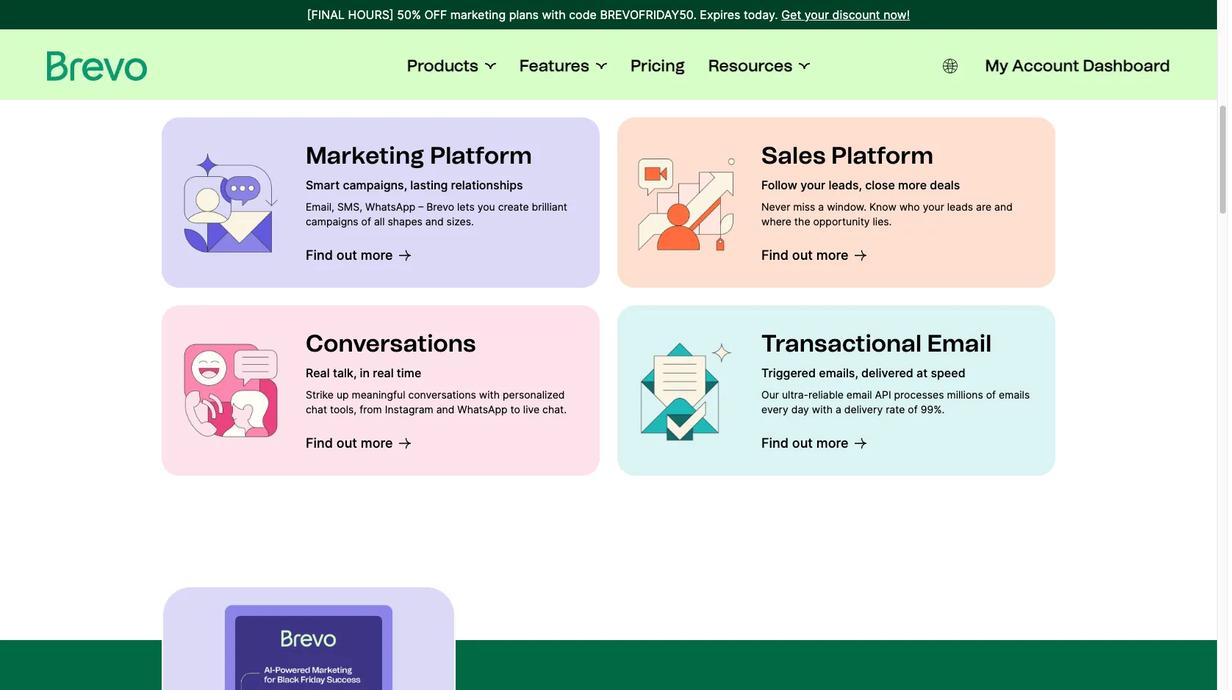 Task type: locate. For each thing, give the bounding box(es) containing it.
browsers
[[616, 30, 673, 45]]

you
[[478, 200, 495, 213]]

marketing platform
[[306, 141, 532, 169]]

of down 'processes'
[[908, 403, 918, 416]]

1 horizontal spatial whatsapp
[[457, 403, 508, 416]]

1 horizontal spatial time
[[585, 30, 612, 45]]

resources link
[[708, 56, 810, 76]]

home hero image image for sales platform
[[635, 151, 738, 254]]

with inside strike up meaningful conversations with personalized chat tools, from instagram and whatsapp to live chat.
[[479, 388, 500, 401]]

find out more
[[306, 247, 393, 263], [761, 247, 849, 263], [306, 435, 393, 451], [761, 435, 849, 451]]

and down brevo
[[425, 215, 444, 227]]

transactional
[[761, 330, 922, 358]]

brilliant
[[532, 200, 567, 213]]

platform up "close"
[[831, 141, 934, 169]]

our ultra-reliable email api processes millions of emails every day with a delivery rate of 99%.
[[761, 388, 1030, 416]]

out down tools,
[[336, 435, 357, 451]]

and inside "email, sms, whatsapp – brevo lets you create brilliant campaigns of all shapes and sizes."
[[425, 215, 444, 227]]

miss
[[793, 200, 815, 213]]

2 to from the top
[[510, 403, 520, 416]]

2 vertical spatial with
[[812, 403, 833, 416]]

brevo image
[[47, 51, 147, 81]]

0 vertical spatial of
[[361, 215, 371, 227]]

1 horizontal spatial a
[[836, 403, 841, 416]]

home hero image image
[[179, 151, 282, 254], [635, 151, 738, 254], [179, 339, 282, 442], [635, 339, 738, 442]]

deals
[[930, 177, 960, 192]]

shapes
[[388, 215, 423, 227]]

smart
[[306, 177, 340, 192]]

out for conversations
[[336, 435, 357, 451]]

whatsapp down conversations
[[457, 403, 508, 416]]

50%
[[397, 7, 421, 22]]

find down where
[[761, 247, 789, 263]]

of left all
[[361, 215, 371, 227]]

find
[[306, 247, 333, 263], [761, 247, 789, 263], [306, 435, 333, 451], [761, 435, 789, 451]]

leads,
[[829, 177, 862, 192]]

find for conversations
[[306, 435, 333, 451]]

reliable
[[809, 388, 844, 401]]

with up turn
[[542, 7, 566, 22]]

platform up relationships
[[430, 141, 532, 169]]

our
[[761, 388, 779, 401]]

0 vertical spatial with
[[542, 7, 566, 22]]

time down [final hours] 50% off marketing plans with code brevofriday50. expires today. get your discount now!
[[585, 30, 612, 45]]

platform
[[430, 141, 532, 169], [831, 141, 934, 169]]

get
[[781, 7, 801, 22]]

emails
[[999, 388, 1030, 401]]

find down campaigns
[[306, 247, 333, 263]]

more down delivery
[[816, 435, 849, 451]]

out down the
[[792, 247, 813, 263]]

to
[[510, 30, 523, 45], [510, 403, 520, 416]]

0 vertical spatial time
[[585, 30, 612, 45]]

instagram
[[385, 403, 433, 416]]

out down day
[[792, 435, 813, 451]]

plans
[[509, 7, 539, 22]]

find out more down campaigns
[[306, 247, 393, 263]]

chat
[[306, 403, 327, 416]]

your up miss on the top
[[801, 177, 826, 192]]

1 vertical spatial your
[[801, 177, 826, 192]]

out for transactional email
[[792, 435, 813, 451]]

the
[[378, 30, 402, 45]]

and inside "never miss a window. know who your leads are and where the opportunity lies."
[[994, 200, 1013, 213]]

features
[[520, 56, 589, 76]]

1 vertical spatial whatsapp
[[457, 403, 508, 416]]

1 vertical spatial and
[[425, 215, 444, 227]]

strike
[[306, 388, 334, 401]]

1 vertical spatial to
[[510, 403, 520, 416]]

a right miss on the top
[[818, 200, 824, 213]]

where
[[761, 215, 792, 227]]

button image
[[943, 59, 957, 73]]

create
[[498, 200, 529, 213]]

products link
[[407, 56, 496, 76]]

tools,
[[330, 403, 357, 416]]

0 vertical spatial whatsapp
[[365, 200, 416, 213]]

home hero image image for conversations
[[179, 339, 282, 442]]

0 vertical spatial a
[[818, 200, 824, 213]]

personalized
[[503, 388, 565, 401]]

chat.
[[542, 403, 567, 416]]

find out more down tools,
[[306, 435, 393, 451]]

marketing
[[306, 141, 424, 169]]

99%.
[[921, 403, 945, 416]]

1 horizontal spatial platform
[[831, 141, 934, 169]]

your
[[805, 7, 829, 22], [801, 177, 826, 192], [923, 200, 944, 213]]

find out more for transactional email
[[761, 435, 849, 451]]

expires
[[700, 7, 740, 22]]

out down campaigns
[[336, 247, 357, 263]]

strike up meaningful conversations with personalized chat tools, from instagram and whatsapp to live chat.
[[306, 388, 567, 416]]

1 horizontal spatial of
[[908, 403, 918, 416]]

conversations
[[408, 388, 476, 401]]

0 horizontal spatial with
[[479, 388, 500, 401]]

whatsapp
[[365, 200, 416, 213], [457, 403, 508, 416]]

toolkit
[[468, 30, 506, 45]]

a down reliable on the bottom right
[[836, 403, 841, 416]]

–
[[418, 200, 424, 213]]

of
[[361, 215, 371, 227], [986, 388, 996, 401], [908, 403, 918, 416]]

with down reliable on the bottom right
[[812, 403, 833, 416]]

1 platform from the left
[[430, 141, 532, 169]]

real
[[306, 366, 330, 380]]

0 horizontal spatial platform
[[430, 141, 532, 169]]

customers.
[[770, 30, 839, 45]]

home hero image image for transactional email
[[635, 339, 738, 442]]

find down chat
[[306, 435, 333, 451]]

with left personalized
[[479, 388, 500, 401]]

triggered
[[761, 366, 816, 380]]

more down all
[[361, 247, 393, 263]]

1 vertical spatial a
[[836, 403, 841, 416]]

a inside our ultra-reliable email api processes millions of emails every day with a delivery rate of 99%.
[[836, 403, 841, 416]]

0 vertical spatial to
[[510, 30, 523, 45]]

to left live at the bottom of the page
[[510, 403, 520, 416]]

email
[[927, 330, 992, 358]]

a inside "never miss a window. know who your leads are and where the opportunity lies."
[[818, 200, 824, 213]]

[final
[[307, 7, 345, 22]]

0 horizontal spatial a
[[818, 200, 824, 213]]

2 vertical spatial and
[[436, 403, 455, 416]]

the complete toolkit to turn one-time browsers into long-term customers.
[[378, 30, 839, 45]]

your right who
[[923, 200, 944, 213]]

account
[[1012, 56, 1079, 76]]

one-
[[555, 30, 585, 45]]

turn
[[526, 30, 552, 45]]

more for sales
[[816, 247, 849, 263]]

2 horizontal spatial with
[[812, 403, 833, 416]]

email, sms, whatsapp – brevo lets you create brilliant campaigns of all shapes and sizes.
[[306, 200, 567, 227]]

marketing
[[450, 7, 506, 22]]

2 vertical spatial your
[[923, 200, 944, 213]]

1 horizontal spatial with
[[542, 7, 566, 22]]

2 horizontal spatial of
[[986, 388, 996, 401]]

find out more for conversations
[[306, 435, 393, 451]]

your inside "never miss a window. know who your leads are and where the opportunity lies."
[[923, 200, 944, 213]]

more up who
[[898, 177, 927, 192]]

out for sales platform
[[792, 247, 813, 263]]

0 horizontal spatial of
[[361, 215, 371, 227]]

time right real
[[397, 366, 421, 380]]

more down from
[[361, 435, 393, 451]]

0 vertical spatial and
[[994, 200, 1013, 213]]

of left emails at the bottom right
[[986, 388, 996, 401]]

0 horizontal spatial time
[[397, 366, 421, 380]]

ultra-
[[782, 388, 809, 401]]

find for transactional email
[[761, 435, 789, 451]]

0 horizontal spatial whatsapp
[[365, 200, 416, 213]]

a
[[818, 200, 824, 213], [836, 403, 841, 416]]

dashboard
[[1083, 56, 1170, 76]]

find down every
[[761, 435, 789, 451]]

get your discount now! link
[[781, 6, 910, 24]]

sizes.
[[447, 215, 474, 227]]

find out more down day
[[761, 435, 849, 451]]

2 platform from the left
[[831, 141, 934, 169]]

your right get
[[805, 7, 829, 22]]

code
[[569, 7, 597, 22]]

lasting
[[410, 177, 448, 192]]

whatsapp up all
[[365, 200, 416, 213]]

1 vertical spatial with
[[479, 388, 500, 401]]

and right are
[[994, 200, 1013, 213]]

in
[[360, 366, 370, 380]]

term
[[737, 30, 766, 45]]

out
[[336, 247, 357, 263], [792, 247, 813, 263], [336, 435, 357, 451], [792, 435, 813, 451]]

whatsapp inside "email, sms, whatsapp – brevo lets you create brilliant campaigns of all shapes and sizes."
[[365, 200, 416, 213]]

meaningful
[[352, 388, 405, 401]]

find out more down the
[[761, 247, 849, 263]]

with
[[542, 7, 566, 22], [479, 388, 500, 401], [812, 403, 833, 416]]

and
[[994, 200, 1013, 213], [425, 215, 444, 227], [436, 403, 455, 416]]

emails,
[[819, 366, 858, 380]]

and down conversations
[[436, 403, 455, 416]]

more down opportunity
[[816, 247, 849, 263]]

to left turn
[[510, 30, 523, 45]]

find for sales platform
[[761, 247, 789, 263]]



Task type: describe. For each thing, give the bounding box(es) containing it.
lets
[[457, 200, 475, 213]]

more for transactional
[[816, 435, 849, 451]]

long-
[[704, 30, 737, 45]]

talk,
[[333, 366, 357, 380]]

up
[[337, 388, 349, 401]]

at
[[917, 366, 928, 380]]

every
[[761, 403, 789, 416]]

who
[[899, 200, 920, 213]]

real
[[373, 366, 394, 380]]

speed
[[931, 366, 966, 380]]

today.
[[744, 7, 778, 22]]

whatsapp inside strike up meaningful conversations with personalized chat tools, from instagram and whatsapp to live chat.
[[457, 403, 508, 416]]

email,
[[306, 200, 334, 213]]

close
[[865, 177, 895, 192]]

know
[[869, 200, 897, 213]]

live
[[523, 403, 540, 416]]

follow
[[761, 177, 797, 192]]

triggered emails, delivered at speed
[[761, 366, 966, 380]]

campaigns
[[306, 215, 358, 227]]

into
[[677, 30, 701, 45]]

follow your leads, close more deals
[[761, 177, 960, 192]]

relationships
[[451, 177, 523, 192]]

1 to from the top
[[510, 30, 523, 45]]

pricing
[[631, 56, 685, 76]]

sales platform
[[761, 141, 934, 169]]

discount
[[832, 7, 880, 22]]

complete
[[406, 30, 464, 45]]

brevofriday50.
[[600, 7, 697, 22]]

never miss a window. know who your leads are and where the opportunity lies.
[[761, 200, 1013, 227]]

platform for sales platform
[[831, 141, 934, 169]]

pricing link
[[631, 56, 685, 76]]

find for marketing platform
[[306, 247, 333, 263]]

with inside our ultra-reliable email api processes millions of emails every day with a delivery rate of 99%.
[[812, 403, 833, 416]]

rate
[[886, 403, 905, 416]]

opportunity
[[813, 215, 870, 227]]

my
[[985, 56, 1008, 76]]

[final hours] 50% off marketing plans with code brevofriday50. expires today. get your discount now!
[[307, 7, 910, 22]]

resources
[[708, 56, 792, 76]]

home hero image image for marketing platform
[[179, 151, 282, 254]]

0 vertical spatial your
[[805, 7, 829, 22]]

brevo
[[426, 200, 454, 213]]

lies.
[[873, 215, 892, 227]]

my account dashboard link
[[985, 56, 1170, 76]]

never
[[761, 200, 790, 213]]

more for marketing
[[361, 247, 393, 263]]

out for marketing platform
[[336, 247, 357, 263]]

platform for marketing platform
[[430, 141, 532, 169]]

delivered
[[861, 366, 913, 380]]

delivery
[[844, 403, 883, 416]]

hours]
[[348, 7, 394, 22]]

my account dashboard
[[985, 56, 1170, 76]]

now!
[[884, 7, 910, 22]]

email
[[847, 388, 872, 401]]

to inside strike up meaningful conversations with personalized chat tools, from instagram and whatsapp to live chat.
[[510, 403, 520, 416]]

sales
[[761, 141, 826, 169]]

the
[[794, 215, 810, 227]]

from
[[360, 403, 382, 416]]

1 vertical spatial time
[[397, 366, 421, 380]]

smart campaigns, lasting relationships
[[306, 177, 523, 192]]

real talk, in real time
[[306, 366, 421, 380]]

find out more for marketing platform
[[306, 247, 393, 263]]

1 vertical spatial of
[[986, 388, 996, 401]]

find out more for sales platform
[[761, 247, 849, 263]]

day
[[791, 403, 809, 416]]

off
[[424, 7, 447, 22]]

campaigns,
[[343, 177, 407, 192]]

and inside strike up meaningful conversations with personalized chat tools, from instagram and whatsapp to live chat.
[[436, 403, 455, 416]]

are
[[976, 200, 992, 213]]

2 vertical spatial of
[[908, 403, 918, 416]]

of inside "email, sms, whatsapp – brevo lets you create brilliant campaigns of all shapes and sizes."
[[361, 215, 371, 227]]

features link
[[520, 56, 607, 76]]

sms,
[[337, 200, 362, 213]]

products
[[407, 56, 478, 76]]

api
[[875, 388, 891, 401]]



Task type: vqa. For each thing, say whether or not it's contained in the screenshot.
THE ACCOUNT
yes



